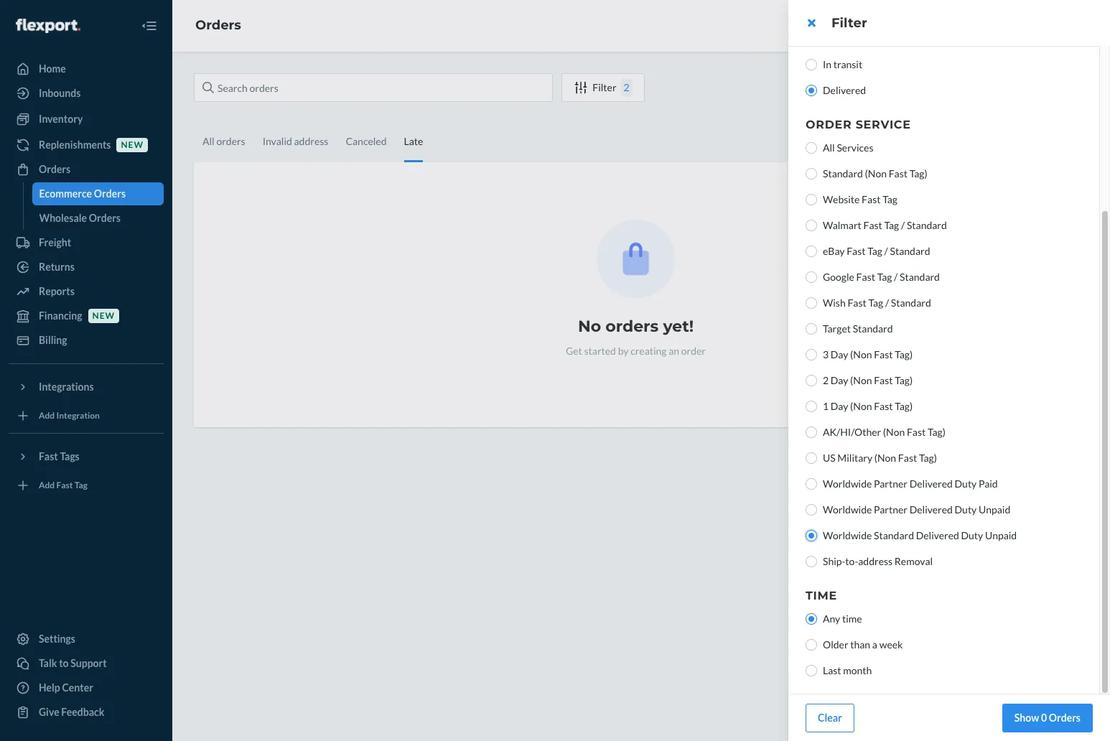 Task type: describe. For each thing, give the bounding box(es) containing it.
worldwide for worldwide partner delivered duty paid
[[823, 478, 872, 490]]

(non for us
[[875, 452, 897, 464]]

clear
[[818, 712, 842, 724]]

time
[[806, 589, 838, 603]]

orders
[[1049, 712, 1081, 724]]

order
[[806, 118, 852, 131]]

worldwide for worldwide partner delivered duty unpaid
[[823, 504, 872, 516]]

wish fast tag / standard
[[823, 297, 931, 309]]

paid
[[979, 478, 998, 490]]

clear button
[[806, 704, 855, 733]]

tag for walmart
[[885, 219, 900, 231]]

a
[[873, 639, 878, 651]]

duty for worldwide partner delivered duty paid
[[955, 478, 977, 490]]

fast up 2 day (non fast tag)
[[874, 348, 893, 361]]

last month
[[823, 664, 872, 677]]

than
[[851, 639, 871, 651]]

tag for wish
[[869, 297, 884, 309]]

filter
[[832, 15, 867, 31]]

(non up website fast tag
[[865, 167, 887, 180]]

partner for worldwide partner delivered duty paid
[[874, 478, 908, 490]]

unpaid for worldwide standard delivered duty unpaid
[[985, 529, 1017, 542]]

standard down walmart fast tag / standard
[[890, 245, 931, 257]]

website
[[823, 193, 860, 205]]

older than a week
[[823, 639, 903, 651]]

services
[[837, 142, 874, 154]]

delivered for worldwide standard delivered duty unpaid
[[916, 529, 960, 542]]

worldwide partner delivered duty unpaid
[[823, 504, 1011, 516]]

in transit
[[823, 58, 863, 70]]

worldwide partner delivered duty paid
[[823, 478, 998, 490]]

/ for google
[[894, 271, 898, 283]]

show
[[1015, 712, 1040, 724]]

all
[[823, 142, 835, 154]]

fast right the ebay on the top of the page
[[847, 245, 866, 257]]

/ for ebay
[[885, 245, 888, 257]]

fast up ak/hi/other (non fast tag)
[[874, 400, 893, 412]]

wish
[[823, 297, 846, 309]]

tag for website
[[883, 193, 898, 205]]

duty for worldwide standard delivered duty unpaid
[[961, 529, 984, 542]]

3 day (non fast tag)
[[823, 348, 913, 361]]

standard down google fast tag / standard
[[891, 297, 931, 309]]

close image
[[808, 17, 816, 29]]

us
[[823, 452, 836, 464]]

duty for worldwide partner delivered duty unpaid
[[955, 504, 977, 516]]

fast right "google"
[[857, 271, 876, 283]]

any
[[823, 613, 841, 625]]

fast up worldwide partner delivered duty paid
[[899, 452, 917, 464]]

target standard
[[823, 323, 893, 335]]

(non for 1
[[851, 400, 872, 412]]

tag) for us military (non fast tag)
[[919, 452, 937, 464]]

month
[[843, 664, 872, 677]]

fast up ebay fast tag / standard
[[864, 219, 883, 231]]

ak/hi/other
[[823, 426, 882, 438]]

military
[[838, 452, 873, 464]]

unpaid for worldwide partner delivered duty unpaid
[[979, 504, 1011, 516]]

target
[[823, 323, 851, 335]]

show 0 orders
[[1015, 712, 1081, 724]]

standard up ship-to-address removal
[[874, 529, 914, 542]]

week
[[880, 639, 903, 651]]

day for 3
[[831, 348, 849, 361]]

any time
[[823, 613, 862, 625]]

show 0 orders button
[[1003, 704, 1093, 733]]

google
[[823, 271, 855, 283]]

transit
[[834, 58, 863, 70]]

tag) for 2 day (non fast tag)
[[895, 374, 913, 386]]

delivered for worldwide partner delivered duty unpaid
[[910, 504, 953, 516]]

standard up wish fast tag / standard
[[900, 271, 940, 283]]

fast up website fast tag
[[889, 167, 908, 180]]

all services
[[823, 142, 874, 154]]

time
[[843, 613, 862, 625]]

fast down standard (non fast tag)
[[862, 193, 881, 205]]

ship-to-address removal
[[823, 555, 933, 567]]

address
[[859, 555, 893, 567]]

standard up website at the right of the page
[[823, 167, 863, 180]]

website fast tag
[[823, 193, 898, 205]]



Task type: vqa. For each thing, say whether or not it's contained in the screenshot.
Last
yes



Task type: locate. For each thing, give the bounding box(es) containing it.
/ down google fast tag / standard
[[886, 297, 889, 309]]

2 vertical spatial worldwide
[[823, 529, 872, 542]]

2 vertical spatial day
[[831, 400, 849, 412]]

2 partner from the top
[[874, 504, 908, 516]]

partner
[[874, 478, 908, 490], [874, 504, 908, 516]]

partner for worldwide partner delivered duty unpaid
[[874, 504, 908, 516]]

0
[[1042, 712, 1047, 724]]

None radio
[[806, 59, 817, 70], [806, 142, 817, 154], [806, 168, 817, 180], [806, 194, 817, 205], [806, 220, 817, 231], [806, 246, 817, 257], [806, 323, 817, 335], [806, 349, 817, 361], [806, 375, 817, 386], [806, 401, 817, 412], [806, 453, 817, 464], [806, 530, 817, 542], [806, 556, 817, 567], [806, 613, 817, 625], [806, 639, 817, 651], [806, 665, 817, 677], [806, 59, 817, 70], [806, 142, 817, 154], [806, 168, 817, 180], [806, 194, 817, 205], [806, 220, 817, 231], [806, 246, 817, 257], [806, 323, 817, 335], [806, 349, 817, 361], [806, 375, 817, 386], [806, 401, 817, 412], [806, 453, 817, 464], [806, 530, 817, 542], [806, 556, 817, 567], [806, 613, 817, 625], [806, 639, 817, 651], [806, 665, 817, 677]]

/ down walmart fast tag / standard
[[885, 245, 888, 257]]

2
[[823, 374, 829, 386]]

2 worldwide from the top
[[823, 504, 872, 516]]

1 vertical spatial unpaid
[[985, 529, 1017, 542]]

day for 1
[[831, 400, 849, 412]]

us military (non fast tag)
[[823, 452, 937, 464]]

delivered up worldwide partner delivered duty unpaid at bottom
[[910, 478, 953, 490]]

day right 2
[[831, 374, 849, 386]]

ak/hi/other (non fast tag)
[[823, 426, 946, 438]]

worldwide
[[823, 478, 872, 490], [823, 504, 872, 516], [823, 529, 872, 542]]

fast up us military (non fast tag)
[[907, 426, 926, 438]]

walmart fast tag / standard
[[823, 219, 947, 231]]

1 vertical spatial partner
[[874, 504, 908, 516]]

day right 1
[[831, 400, 849, 412]]

2 day (non fast tag)
[[823, 374, 913, 386]]

older
[[823, 639, 849, 651]]

fast down '3 day (non fast tag)' at the top right of the page
[[874, 374, 893, 386]]

tag for ebay
[[868, 245, 883, 257]]

day
[[831, 348, 849, 361], [831, 374, 849, 386], [831, 400, 849, 412]]

day right 3
[[831, 348, 849, 361]]

3 worldwide from the top
[[823, 529, 872, 542]]

tag)
[[910, 167, 928, 180], [895, 348, 913, 361], [895, 374, 913, 386], [895, 400, 913, 412], [928, 426, 946, 438], [919, 452, 937, 464]]

in
[[823, 58, 832, 70]]

tag up google fast tag / standard
[[868, 245, 883, 257]]

ebay fast tag / standard
[[823, 245, 931, 257]]

tag up ebay fast tag / standard
[[885, 219, 900, 231]]

2 vertical spatial duty
[[961, 529, 984, 542]]

1 worldwide from the top
[[823, 478, 872, 490]]

service
[[856, 118, 911, 131]]

tag
[[883, 193, 898, 205], [885, 219, 900, 231], [868, 245, 883, 257], [878, 271, 892, 283], [869, 297, 884, 309]]

tag for google
[[878, 271, 892, 283]]

duty up worldwide standard delivered duty unpaid
[[955, 504, 977, 516]]

fast
[[889, 167, 908, 180], [862, 193, 881, 205], [864, 219, 883, 231], [847, 245, 866, 257], [857, 271, 876, 283], [848, 297, 867, 309], [874, 348, 893, 361], [874, 374, 893, 386], [874, 400, 893, 412], [907, 426, 926, 438], [899, 452, 917, 464]]

walmart
[[823, 219, 862, 231]]

delivered
[[823, 84, 866, 96], [910, 478, 953, 490], [910, 504, 953, 516], [916, 529, 960, 542]]

duty down paid
[[961, 529, 984, 542]]

worldwide for worldwide standard delivered duty unpaid
[[823, 529, 872, 542]]

1 vertical spatial day
[[831, 374, 849, 386]]

to-
[[846, 555, 859, 567]]

/
[[901, 219, 905, 231], [885, 245, 888, 257], [894, 271, 898, 283], [886, 297, 889, 309]]

(non for 3
[[851, 348, 872, 361]]

(non for 2
[[851, 374, 872, 386]]

1 day from the top
[[831, 348, 849, 361]]

duty
[[955, 478, 977, 490], [955, 504, 977, 516], [961, 529, 984, 542]]

0 vertical spatial duty
[[955, 478, 977, 490]]

/ up wish fast tag / standard
[[894, 271, 898, 283]]

1 vertical spatial worldwide
[[823, 504, 872, 516]]

ebay
[[823, 245, 845, 257]]

0 vertical spatial worldwide
[[823, 478, 872, 490]]

order service
[[806, 118, 911, 131]]

delivered for worldwide partner delivered duty paid
[[910, 478, 953, 490]]

partner down us military (non fast tag)
[[874, 478, 908, 490]]

fast right wish
[[848, 297, 867, 309]]

standard (non fast tag)
[[823, 167, 928, 180]]

/ up ebay fast tag / standard
[[901, 219, 905, 231]]

(non up 1 day (non fast tag)
[[851, 374, 872, 386]]

(non down 2 day (non fast tag)
[[851, 400, 872, 412]]

unpaid
[[979, 504, 1011, 516], [985, 529, 1017, 542]]

standard up ebay fast tag / standard
[[907, 219, 947, 231]]

3 day from the top
[[831, 400, 849, 412]]

delivered down in transit
[[823, 84, 866, 96]]

tag) for 1 day (non fast tag)
[[895, 400, 913, 412]]

None radio
[[806, 85, 817, 96], [806, 272, 817, 283], [806, 297, 817, 309], [806, 427, 817, 438], [806, 478, 817, 490], [806, 504, 817, 516], [806, 85, 817, 96], [806, 272, 817, 283], [806, 297, 817, 309], [806, 427, 817, 438], [806, 478, 817, 490], [806, 504, 817, 516]]

day for 2
[[831, 374, 849, 386]]

tag) for 3 day (non fast tag)
[[895, 348, 913, 361]]

last
[[823, 664, 842, 677]]

duty left paid
[[955, 478, 977, 490]]

partner down worldwide partner delivered duty paid
[[874, 504, 908, 516]]

tag down google fast tag / standard
[[869, 297, 884, 309]]

3
[[823, 348, 829, 361]]

/ for wish
[[886, 297, 889, 309]]

google fast tag / standard
[[823, 271, 940, 283]]

delivered down worldwide partner delivered duty unpaid at bottom
[[916, 529, 960, 542]]

standard
[[823, 167, 863, 180], [907, 219, 947, 231], [890, 245, 931, 257], [900, 271, 940, 283], [891, 297, 931, 309], [853, 323, 893, 335], [874, 529, 914, 542]]

tag up walmart fast tag / standard
[[883, 193, 898, 205]]

1 day (non fast tag)
[[823, 400, 913, 412]]

(non up us military (non fast tag)
[[883, 426, 905, 438]]

/ for walmart
[[901, 219, 905, 231]]

(non
[[865, 167, 887, 180], [851, 348, 872, 361], [851, 374, 872, 386], [851, 400, 872, 412], [883, 426, 905, 438], [875, 452, 897, 464]]

2 day from the top
[[831, 374, 849, 386]]

ship-
[[823, 555, 846, 567]]

standard down wish fast tag / standard
[[853, 323, 893, 335]]

1 partner from the top
[[874, 478, 908, 490]]

tag up wish fast tag / standard
[[878, 271, 892, 283]]

1 vertical spatial duty
[[955, 504, 977, 516]]

(non down ak/hi/other (non fast tag)
[[875, 452, 897, 464]]

delivered up worldwide standard delivered duty unpaid
[[910, 504, 953, 516]]

1
[[823, 400, 829, 412]]

(non down target standard
[[851, 348, 872, 361]]

0 vertical spatial day
[[831, 348, 849, 361]]

0 vertical spatial unpaid
[[979, 504, 1011, 516]]

0 vertical spatial partner
[[874, 478, 908, 490]]

worldwide standard delivered duty unpaid
[[823, 529, 1017, 542]]

removal
[[895, 555, 933, 567]]



